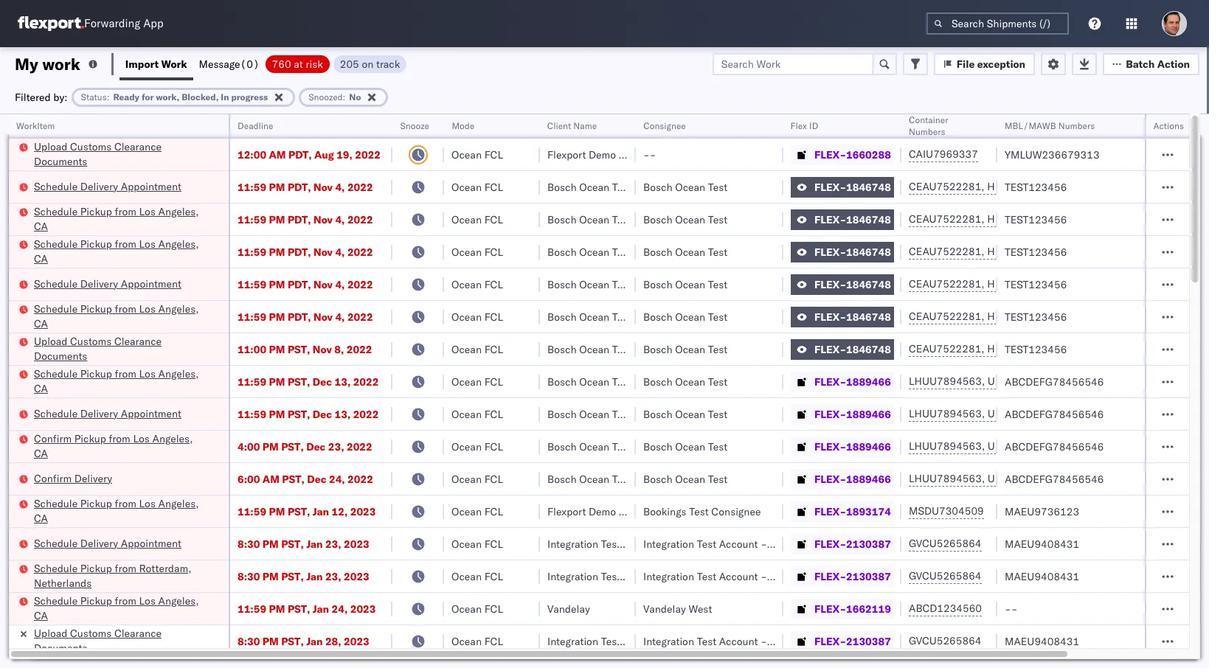 Task type: vqa. For each thing, say whether or not it's contained in the screenshot.


Task type: locate. For each thing, give the bounding box(es) containing it.
pm for first schedule pickup from los angeles, ca link
[[269, 213, 285, 226]]

8:30 pm pst, jan 23, 2023 up 11:59 pm pst, jan 24, 2023
[[238, 570, 369, 583]]

Search Shipments (/) text field
[[927, 13, 1069, 35]]

-
[[643, 148, 650, 161], [650, 148, 656, 161], [761, 537, 767, 551], [761, 570, 767, 583], [1005, 602, 1011, 616], [1011, 602, 1018, 616], [761, 635, 767, 648]]

4 schedule delivery appointment button from the top
[[34, 536, 181, 552]]

8 ocean fcl from the top
[[451, 375, 503, 388]]

1 gvcu5265864 from the top
[[909, 537, 982, 550]]

los for 2nd schedule pickup from los angeles, ca button from the bottom
[[139, 497, 156, 510]]

deadline button
[[230, 117, 378, 132]]

2 upload customs clearance documents button from the top
[[34, 334, 210, 365]]

10 flex- from the top
[[814, 440, 846, 453]]

flex-1889466 for confirm pickup from los angeles, ca
[[814, 440, 891, 453]]

jan down 11:59 pm pst, jan 12, 2023
[[306, 537, 323, 551]]

5 schedule from the top
[[34, 302, 78, 315]]

2 upload from the top
[[34, 335, 67, 348]]

6 schedule from the top
[[34, 367, 78, 380]]

dec down 11:00 pm pst, nov 8, 2022
[[313, 375, 332, 388]]

4 1846748 from the top
[[846, 278, 891, 291]]

11:59 pm pst, dec 13, 2022 down 11:00 pm pst, nov 8, 2022
[[238, 375, 379, 388]]

2 resize handle column header from the left
[[375, 114, 392, 668]]

lhuu7894563, for schedule delivery appointment
[[909, 407, 985, 420]]

track
[[376, 57, 400, 70]]

1 vertical spatial customs
[[70, 335, 112, 348]]

2 vertical spatial integration test account - karl lagerfeld
[[643, 635, 835, 648]]

upload customs clearance documents
[[34, 140, 162, 168], [34, 335, 162, 363], [34, 627, 162, 655]]

numbers down container
[[909, 126, 945, 137]]

4 11:59 pm pdt, nov 4, 2022 from the top
[[238, 278, 373, 291]]

16 fcl from the top
[[484, 635, 503, 648]]

3 fcl from the top
[[484, 213, 503, 226]]

ceau7522281,
[[909, 180, 985, 193], [909, 212, 985, 226], [909, 245, 985, 258], [909, 277, 985, 291], [909, 310, 985, 323], [909, 342, 985, 356]]

app
[[143, 17, 164, 31]]

11:59 pm pst, jan 12, 2023
[[238, 505, 376, 518]]

15 fcl from the top
[[484, 602, 503, 616]]

am for pdt,
[[269, 148, 286, 161]]

from inside confirm pickup from los angeles, ca
[[109, 432, 130, 445]]

ca inside confirm pickup from los angeles, ca
[[34, 447, 48, 460]]

2 vertical spatial lagerfeld
[[791, 635, 835, 648]]

24,
[[329, 472, 345, 486], [332, 602, 348, 616]]

integration test account - karl lagerfeld down bookings test consignee
[[643, 537, 835, 551]]

jan left 12,
[[313, 505, 329, 518]]

23, up 11:59 pm pst, jan 24, 2023
[[325, 570, 341, 583]]

1 horizontal spatial vandelay
[[643, 602, 686, 616]]

test
[[612, 180, 632, 194], [708, 180, 728, 194], [612, 213, 632, 226], [708, 213, 728, 226], [612, 245, 632, 259], [708, 245, 728, 259], [612, 278, 632, 291], [708, 278, 728, 291], [612, 310, 632, 323], [708, 310, 728, 323], [612, 343, 632, 356], [708, 343, 728, 356], [612, 375, 632, 388], [708, 375, 728, 388], [612, 408, 632, 421], [708, 408, 728, 421], [612, 440, 632, 453], [708, 440, 728, 453], [612, 472, 632, 486], [708, 472, 728, 486], [689, 505, 709, 518], [697, 537, 716, 551], [697, 570, 716, 583], [697, 635, 716, 648]]

2 vertical spatial 23,
[[325, 570, 341, 583]]

2 : from the left
[[343, 91, 345, 102]]

hlxu6269489, for first schedule pickup from los angeles, ca button from the top of the page
[[987, 212, 1063, 226]]

upload customs clearance documents link for 11:00 pm pst, nov 8, 2022
[[34, 334, 210, 363]]

ocean fcl
[[451, 148, 503, 161], [451, 180, 503, 194], [451, 213, 503, 226], [451, 245, 503, 259], [451, 278, 503, 291], [451, 310, 503, 323], [451, 343, 503, 356], [451, 375, 503, 388], [451, 408, 503, 421], [451, 440, 503, 453], [451, 472, 503, 486], [451, 505, 503, 518], [451, 537, 503, 551], [451, 570, 503, 583], [451, 602, 503, 616], [451, 635, 503, 648]]

1 vertical spatial 2130387
[[846, 570, 891, 583]]

los for 5th schedule pickup from los angeles, ca button from the bottom
[[139, 237, 156, 250]]

uetu5238478
[[988, 375, 1060, 388], [988, 407, 1060, 420], [988, 440, 1060, 453], [988, 472, 1060, 485]]

pdt,
[[288, 148, 312, 161], [288, 180, 311, 194], [288, 213, 311, 226], [288, 245, 311, 259], [288, 278, 311, 291], [288, 310, 311, 323]]

pickup inside confirm pickup from los angeles, ca
[[74, 432, 106, 445]]

confirm inside 'button'
[[34, 472, 72, 485]]

dec
[[313, 375, 332, 388], [313, 408, 332, 421], [306, 440, 326, 453], [307, 472, 326, 486]]

11:59 for fourth schedule pickup from los angeles, ca link from the bottom of the page
[[238, 310, 266, 323]]

flex-2130387 button
[[791, 534, 894, 554], [791, 534, 894, 554], [791, 566, 894, 587], [791, 566, 894, 587], [791, 631, 894, 652], [791, 631, 894, 652]]

mbl/mawb
[[1005, 120, 1056, 131]]

3 account from the top
[[719, 635, 758, 648]]

lagerfeld down 'flex-1893174'
[[791, 537, 835, 551]]

pst, up 8:30 pm pst, jan 28, 2023
[[288, 602, 310, 616]]

2 fcl from the top
[[484, 180, 503, 194]]

1 vertical spatial karl
[[770, 570, 789, 583]]

24, up 12,
[[329, 472, 345, 486]]

1 vertical spatial 24,
[[332, 602, 348, 616]]

2 abcdefg78456546 from the top
[[1005, 408, 1104, 421]]

schedule pickup from rotterdam, netherlands button
[[34, 561, 210, 592]]

from inside "schedule pickup from rotterdam, netherlands"
[[115, 562, 136, 575]]

name
[[574, 120, 597, 131]]

demo
[[589, 148, 616, 161], [589, 505, 616, 518]]

am right 12:00
[[269, 148, 286, 161]]

1 vertical spatial account
[[719, 570, 758, 583]]

msdu7304509
[[909, 505, 984, 518]]

numbers for container numbers
[[909, 126, 945, 137]]

6 flex-1846748 from the top
[[814, 343, 891, 356]]

4 schedule pickup from los angeles, ca button from the top
[[34, 366, 210, 397]]

1 abcdefg78456546 from the top
[[1005, 375, 1104, 388]]

0 vertical spatial integration test account - karl lagerfeld
[[643, 537, 835, 551]]

6 schedule pickup from los angeles, ca from the top
[[34, 594, 199, 622]]

ceau7522281, hlxu6269489, hlxu8034992 for fifth schedule pickup from los angeles, ca link from the bottom of the page
[[909, 245, 1138, 258]]

5 hlxu6269489, from the top
[[987, 310, 1063, 323]]

8,
[[334, 343, 344, 356]]

1 vertical spatial 13,
[[335, 408, 351, 421]]

1 vertical spatial gvcu5265864
[[909, 570, 982, 583]]

ocean
[[451, 148, 482, 161], [451, 180, 482, 194], [579, 180, 609, 194], [675, 180, 705, 194], [451, 213, 482, 226], [579, 213, 609, 226], [675, 213, 705, 226], [451, 245, 482, 259], [579, 245, 609, 259], [675, 245, 705, 259], [451, 278, 482, 291], [579, 278, 609, 291], [675, 278, 705, 291], [451, 310, 482, 323], [579, 310, 609, 323], [675, 310, 705, 323], [451, 343, 482, 356], [579, 343, 609, 356], [675, 343, 705, 356], [451, 375, 482, 388], [579, 375, 609, 388], [675, 375, 705, 388], [451, 408, 482, 421], [579, 408, 609, 421], [675, 408, 705, 421], [451, 440, 482, 453], [579, 440, 609, 453], [675, 440, 705, 453], [451, 472, 482, 486], [579, 472, 609, 486], [675, 472, 705, 486], [451, 505, 482, 518], [451, 537, 482, 551], [451, 570, 482, 583], [451, 602, 482, 616], [451, 635, 482, 648]]

angeles, for 4th schedule pickup from los angeles, ca link
[[158, 367, 199, 380]]

4 ca from the top
[[34, 382, 48, 395]]

pst,
[[288, 343, 310, 356], [288, 375, 310, 388], [288, 408, 310, 421], [281, 440, 304, 453], [282, 472, 305, 486], [288, 505, 310, 518], [281, 537, 304, 551], [281, 570, 304, 583], [288, 602, 310, 616], [281, 635, 304, 648]]

schedule pickup from los angeles, ca for fourth schedule pickup from los angeles, ca link from the bottom of the page
[[34, 302, 199, 330]]

integration test account - karl lagerfeld up west
[[643, 570, 835, 583]]

6 flex- from the top
[[814, 310, 846, 323]]

for
[[142, 91, 154, 102]]

3 lhuu7894563, uetu5238478 from the top
[[909, 440, 1060, 453]]

4 abcdefg78456546 from the top
[[1005, 472, 1104, 486]]

pm for 2nd schedule pickup from los angeles, ca link from the bottom
[[269, 505, 285, 518]]

1 vertical spatial documents
[[34, 349, 87, 363]]

1 8:30 pm pst, jan 23, 2023 from the top
[[238, 537, 369, 551]]

0 vertical spatial 13,
[[335, 375, 351, 388]]

ca for sixth schedule pickup from los angeles, ca link from the top of the page
[[34, 609, 48, 622]]

0 vertical spatial account
[[719, 537, 758, 551]]

1 4, from the top
[[335, 180, 345, 194]]

ca for 4th schedule pickup from los angeles, ca link
[[34, 382, 48, 395]]

5 ceau7522281, from the top
[[909, 310, 985, 323]]

1 vertical spatial 23,
[[325, 537, 341, 551]]

1 lagerfeld from the top
[[791, 537, 835, 551]]

1 vertical spatial integration test account - karl lagerfeld
[[643, 570, 835, 583]]

2023 right 12,
[[350, 505, 376, 518]]

2 vertical spatial account
[[719, 635, 758, 648]]

0 vertical spatial gvcu5265864
[[909, 537, 982, 550]]

1 vertical spatial am
[[262, 472, 279, 486]]

vandelay for vandelay west
[[643, 602, 686, 616]]

7 flex- from the top
[[814, 343, 846, 356]]

integration down vandelay west
[[643, 635, 694, 648]]

flex
[[791, 120, 807, 131]]

angeles, inside confirm pickup from los angeles, ca
[[152, 432, 193, 445]]

jan up 11:59 pm pst, jan 24, 2023
[[306, 570, 323, 583]]

1 vertical spatial upload customs clearance documents link
[[34, 334, 210, 363]]

1 vertical spatial flex-2130387
[[814, 570, 891, 583]]

1 ceau7522281, from the top
[[909, 180, 985, 193]]

3 schedule delivery appointment link from the top
[[34, 406, 181, 421]]

resize handle column header for consignee
[[766, 114, 783, 668]]

delivery inside 'button'
[[74, 472, 112, 485]]

2130387 down the 1893174
[[846, 537, 891, 551]]

pickup inside "schedule pickup from rotterdam, netherlands"
[[80, 562, 112, 575]]

workitem button
[[9, 117, 214, 132]]

0 vertical spatial lagerfeld
[[791, 537, 835, 551]]

10 schedule from the top
[[34, 562, 78, 575]]

schedule pickup from los angeles, ca for sixth schedule pickup from los angeles, ca link from the top of the page
[[34, 594, 199, 622]]

3 lagerfeld from the top
[[791, 635, 835, 648]]

flex-2130387 up flex-1662119
[[814, 570, 891, 583]]

2 documents from the top
[[34, 349, 87, 363]]

pickup for fourth schedule pickup from los angeles, ca link from the bottom of the page
[[80, 302, 112, 315]]

schedule delivery appointment button
[[34, 179, 181, 195], [34, 276, 181, 292], [34, 406, 181, 422], [34, 536, 181, 552]]

hlxu8034992
[[1065, 180, 1138, 193], [1065, 212, 1138, 226], [1065, 245, 1138, 258], [1065, 277, 1138, 291], [1065, 310, 1138, 323], [1065, 342, 1138, 356]]

import
[[125, 57, 159, 70]]

confirm pickup from los angeles, ca button
[[34, 431, 210, 462]]

6:00
[[238, 472, 260, 486]]

resize handle column header for deadline
[[375, 114, 392, 668]]

8:30 down the 6:00 at left
[[238, 537, 260, 551]]

lhuu7894563, for confirm pickup from los angeles, ca
[[909, 440, 985, 453]]

jan up 28,
[[313, 602, 329, 616]]

message
[[199, 57, 240, 70]]

2 vertical spatial upload customs clearance documents
[[34, 627, 162, 655]]

3 uetu5238478 from the top
[[988, 440, 1060, 453]]

forwarding
[[84, 17, 140, 31]]

demo left bookings
[[589, 505, 616, 518]]

5 ceau7522281, hlxu6269489, hlxu8034992 from the top
[[909, 310, 1138, 323]]

jan
[[313, 505, 329, 518], [306, 537, 323, 551], [306, 570, 323, 583], [313, 602, 329, 616], [306, 635, 323, 648]]

4 ocean fcl from the top
[[451, 245, 503, 259]]

2022
[[355, 148, 381, 161], [347, 180, 373, 194], [347, 213, 373, 226], [347, 245, 373, 259], [347, 278, 373, 291], [347, 310, 373, 323], [347, 343, 372, 356], [353, 375, 379, 388], [353, 408, 379, 421], [347, 440, 372, 453], [348, 472, 373, 486]]

demo for bookings
[[589, 505, 616, 518]]

2023 up 8:30 pm pst, jan 28, 2023
[[350, 602, 376, 616]]

resize handle column header for flex id
[[884, 114, 901, 668]]

flex-2130387 down flex-1662119
[[814, 635, 891, 648]]

3 appointment from the top
[[121, 407, 181, 420]]

uetu5238478 for schedule pickup from los angeles, ca
[[988, 375, 1060, 388]]

8:30 up 11:59 pm pst, jan 24, 2023
[[238, 570, 260, 583]]

1 vertical spatial lagerfeld
[[791, 570, 835, 583]]

0 vertical spatial 24,
[[329, 472, 345, 486]]

2130387 down the 1662119
[[846, 635, 891, 648]]

lagerfeld up flex-1662119
[[791, 570, 835, 583]]

demo for -
[[589, 148, 616, 161]]

0 horizontal spatial vandelay
[[547, 602, 590, 616]]

customs for 12:00 am pdt, aug 19, 2022
[[70, 140, 112, 153]]

1 upload customs clearance documents link from the top
[[34, 139, 210, 169]]

3 test123456 from the top
[[1005, 245, 1067, 259]]

0 vertical spatial upload customs clearance documents button
[[34, 139, 210, 170]]

1 vertical spatial flexport
[[547, 505, 586, 518]]

3 schedule from the top
[[34, 237, 78, 250]]

from for confirm pickup from los angeles, ca link
[[109, 432, 130, 445]]

4 uetu5238478 from the top
[[988, 472, 1060, 485]]

0 vertical spatial customs
[[70, 140, 112, 153]]

3 ca from the top
[[34, 317, 48, 330]]

1 resize handle column header from the left
[[211, 114, 229, 668]]

4 hlxu6269489, from the top
[[987, 277, 1063, 291]]

gvcu5265864 down the msdu7304509
[[909, 537, 982, 550]]

0 vertical spatial 11:59 pm pst, dec 13, 2022
[[238, 375, 379, 388]]

23,
[[328, 440, 344, 453], [325, 537, 341, 551], [325, 570, 341, 583]]

3 ceau7522281, hlxu6269489, hlxu8034992 from the top
[[909, 245, 1138, 258]]

1 vertical spatial 8:30 pm pst, jan 23, 2023
[[238, 570, 369, 583]]

0 vertical spatial upload customs clearance documents
[[34, 140, 162, 168]]

1 vertical spatial 8:30
[[238, 570, 260, 583]]

0 vertical spatial flexport
[[547, 148, 586, 161]]

4 ceau7522281, from the top
[[909, 277, 985, 291]]

2130387 up the 1662119
[[846, 570, 891, 583]]

2 flexport demo consignee from the top
[[547, 505, 668, 518]]

gvcu5265864 up abcd1234560 on the bottom of the page
[[909, 570, 982, 583]]

3 11:59 pm pdt, nov 4, 2022 from the top
[[238, 245, 373, 259]]

3 1846748 from the top
[[846, 245, 891, 259]]

11:59 for fifth schedule pickup from los angeles, ca link from the bottom of the page
[[238, 245, 266, 259]]

0 horizontal spatial :
[[107, 91, 110, 102]]

pickup for fifth schedule pickup from los angeles, ca link from the bottom of the page
[[80, 237, 112, 250]]

2023 up 11:59 pm pst, jan 24, 2023
[[344, 570, 369, 583]]

2 flexport from the top
[[547, 505, 586, 518]]

integration test account - karl lagerfeld
[[643, 537, 835, 551], [643, 570, 835, 583], [643, 635, 835, 648]]

numbers for mbl/mawb numbers
[[1058, 120, 1095, 131]]

1 vertical spatial integration
[[643, 570, 694, 583]]

confirm delivery link
[[34, 471, 112, 486]]

1 hlxu8034992 from the top
[[1065, 180, 1138, 193]]

1 horizontal spatial --
[[1005, 602, 1018, 616]]

flex id button
[[783, 117, 887, 132]]

dec up 6:00 am pst, dec 24, 2022 at the left of page
[[306, 440, 326, 453]]

23, up 6:00 am pst, dec 24, 2022 at the left of page
[[328, 440, 344, 453]]

forwarding app
[[84, 17, 164, 31]]

appointment
[[121, 180, 181, 193], [121, 277, 181, 290], [121, 407, 181, 420], [121, 537, 181, 550]]

1 horizontal spatial numbers
[[1058, 120, 1095, 131]]

resize handle column header
[[211, 114, 229, 668], [375, 114, 392, 668], [426, 114, 444, 668], [522, 114, 540, 668], [618, 114, 636, 668], [766, 114, 783, 668], [884, 114, 901, 668], [980, 114, 997, 668], [1164, 114, 1182, 668], [1171, 114, 1189, 668]]

uetu5238478 for confirm pickup from los angeles, ca
[[988, 440, 1060, 453]]

Search Work text field
[[712, 53, 873, 75]]

los inside confirm pickup from los angeles, ca
[[133, 432, 150, 445]]

snooze
[[400, 120, 429, 131]]

1 lhuu7894563, uetu5238478 from the top
[[909, 375, 1060, 388]]

confirm pickup from los angeles, ca link
[[34, 431, 210, 461]]

1 vertical spatial clearance
[[114, 335, 162, 348]]

2 vertical spatial customs
[[70, 627, 112, 640]]

11:59 pm pst, dec 13, 2022 up 4:00 pm pst, dec 23, 2022
[[238, 408, 379, 421]]

2 4, from the top
[[335, 213, 345, 226]]

flexport for bookings test consignee
[[547, 505, 586, 518]]

2 vertical spatial gvcu5265864
[[909, 634, 982, 648]]

8:30 pm pst, jan 23, 2023 down 11:59 pm pst, jan 12, 2023
[[238, 537, 369, 551]]

am right the 6:00 at left
[[262, 472, 279, 486]]

gvcu5265864 down abcd1234560 on the bottom of the page
[[909, 634, 982, 648]]

ceau7522281, hlxu6269489, hlxu8034992 for fourth schedule pickup from los angeles, ca link from the bottom of the page
[[909, 310, 1138, 323]]

1 vertical spatial flexport demo consignee
[[547, 505, 668, 518]]

: left no
[[343, 91, 345, 102]]

lhuu7894563, uetu5238478 for schedule pickup from los angeles, ca
[[909, 375, 1060, 388]]

0 vertical spatial integration
[[643, 537, 694, 551]]

0 vertical spatial upload customs clearance documents link
[[34, 139, 210, 169]]

resize handle column header for workitem
[[211, 114, 229, 668]]

upload customs clearance documents link for 12:00 am pdt, aug 19, 2022
[[34, 139, 210, 169]]

from for 4th schedule pickup from los angeles, ca link
[[115, 367, 136, 380]]

documents for 11:00
[[34, 349, 87, 363]]

0 vertical spatial am
[[269, 148, 286, 161]]

pickup for 2nd schedule pickup from los angeles, ca link from the bottom
[[80, 497, 112, 510]]

11:59 for sixth schedule pickup from los angeles, ca link from the top of the page
[[238, 602, 266, 616]]

9 schedule from the top
[[34, 537, 78, 550]]

6 1846748 from the top
[[846, 343, 891, 356]]

0 vertical spatial flex-2130387
[[814, 537, 891, 551]]

angeles, for 2nd schedule pickup from los angeles, ca link from the bottom
[[158, 497, 199, 510]]

1 vertical spatial maeu9408431
[[1005, 570, 1079, 583]]

am for pst,
[[262, 472, 279, 486]]

1 flexport demo consignee from the top
[[547, 148, 668, 161]]

12:00 am pdt, aug 19, 2022
[[238, 148, 381, 161]]

flex id
[[791, 120, 819, 131]]

ca
[[34, 219, 48, 233], [34, 252, 48, 265], [34, 317, 48, 330], [34, 382, 48, 395], [34, 447, 48, 460], [34, 512, 48, 525], [34, 609, 48, 622]]

demo down name
[[589, 148, 616, 161]]

forwarding app link
[[18, 16, 164, 31]]

clearance for 12:00 am pdt, aug 19, 2022
[[114, 140, 162, 153]]

clearance
[[114, 140, 162, 153], [114, 335, 162, 348], [114, 627, 162, 640]]

numbers up ymluw236679313
[[1058, 120, 1095, 131]]

jan left 28,
[[306, 635, 323, 648]]

760
[[272, 57, 291, 70]]

abcdefg78456546 for confirm pickup from los angeles, ca
[[1005, 440, 1104, 453]]

11:59 for first schedule pickup from los angeles, ca link
[[238, 213, 266, 226]]

my work
[[15, 53, 80, 74]]

19,
[[336, 148, 353, 161]]

west
[[689, 602, 712, 616]]

6 schedule pickup from los angeles, ca button from the top
[[34, 593, 210, 624]]

2 vertical spatial 8:30
[[238, 635, 260, 648]]

0 vertical spatial clearance
[[114, 140, 162, 153]]

workitem
[[16, 120, 55, 131]]

13 flex- from the top
[[814, 537, 846, 551]]

confirm inside confirm pickup from los angeles, ca
[[34, 432, 72, 445]]

2 vertical spatial flex-2130387
[[814, 635, 891, 648]]

11 fcl from the top
[[484, 472, 503, 486]]

dec up 11:59 pm pst, jan 12, 2023
[[307, 472, 326, 486]]

container numbers button
[[901, 111, 983, 138]]

0 vertical spatial karl
[[770, 537, 789, 551]]

hlxu6269489,
[[987, 180, 1063, 193], [987, 212, 1063, 226], [987, 245, 1063, 258], [987, 277, 1063, 291], [987, 310, 1063, 323], [987, 342, 1063, 356]]

1 hlxu6269489, from the top
[[987, 180, 1063, 193]]

:
[[107, 91, 110, 102], [343, 91, 345, 102]]

flex-2130387 down 'flex-1893174'
[[814, 537, 891, 551]]

7 11:59 from the top
[[238, 408, 266, 421]]

2 vertical spatial upload
[[34, 627, 67, 640]]

4 lhuu7894563, from the top
[[909, 472, 985, 485]]

4, for first schedule pickup from los angeles, ca link
[[335, 213, 345, 226]]

1 : from the left
[[107, 91, 110, 102]]

numbers inside the container numbers
[[909, 126, 945, 137]]

2 vertical spatial 2130387
[[846, 635, 891, 648]]

8 fcl from the top
[[484, 375, 503, 388]]

2 vertical spatial integration
[[643, 635, 694, 648]]

0 vertical spatial 8:30
[[238, 537, 260, 551]]

1 vertical spatial confirm
[[34, 472, 72, 485]]

pickup for 4th schedule pickup from los angeles, ca link
[[80, 367, 112, 380]]

0 vertical spatial --
[[643, 148, 656, 161]]

0 vertical spatial flexport demo consignee
[[547, 148, 668, 161]]

ready
[[113, 91, 139, 102]]

pst, up 11:59 pm pst, jan 24, 2023
[[281, 570, 304, 583]]

flex-1889466 for schedule delivery appointment
[[814, 408, 891, 421]]

1 vertical spatial upload
[[34, 335, 67, 348]]

resize handle column header for container numbers
[[980, 114, 997, 668]]

batch
[[1126, 57, 1155, 70]]

4 schedule pickup from los angeles, ca from the top
[[34, 367, 199, 395]]

filtered
[[15, 90, 51, 104]]

2 vertical spatial maeu9408431
[[1005, 635, 1079, 648]]

integration up vandelay west
[[643, 570, 694, 583]]

angeles, for fourth schedule pickup from los angeles, ca link from the bottom of the page
[[158, 302, 199, 315]]

4, for fourth schedule pickup from los angeles, ca link from the bottom of the page
[[335, 310, 345, 323]]

2 vertical spatial karl
[[770, 635, 789, 648]]

-- down consignee button
[[643, 148, 656, 161]]

customs for 11:00 pm pst, nov 8, 2022
[[70, 335, 112, 348]]

maeu9408431
[[1005, 537, 1079, 551], [1005, 570, 1079, 583], [1005, 635, 1079, 648]]

1 vertical spatial upload customs clearance documents button
[[34, 334, 210, 365]]

1 lhuu7894563, from the top
[[909, 375, 985, 388]]

pm for upload customs clearance documents link associated with 11:00 pm pst, nov 8, 2022
[[269, 343, 285, 356]]

2 vertical spatial documents
[[34, 641, 87, 655]]

pickup
[[80, 205, 112, 218], [80, 237, 112, 250], [80, 302, 112, 315], [80, 367, 112, 380], [74, 432, 106, 445], [80, 497, 112, 510], [80, 562, 112, 575], [80, 594, 112, 607]]

test123456
[[1005, 180, 1067, 194], [1005, 213, 1067, 226], [1005, 245, 1067, 259], [1005, 278, 1067, 291], [1005, 310, 1067, 323], [1005, 343, 1067, 356]]

3 flex-1889466 from the top
[[814, 440, 891, 453]]

1 vertical spatial demo
[[589, 505, 616, 518]]

0 vertical spatial demo
[[589, 148, 616, 161]]

upload for 12:00 am pdt, aug 19, 2022
[[34, 140, 67, 153]]

upload customs clearance documents for 12:00 am pdt, aug 19, 2022
[[34, 140, 162, 168]]

integration test account - karl lagerfeld down west
[[643, 635, 835, 648]]

0 vertical spatial upload
[[34, 140, 67, 153]]

gvcu5265864
[[909, 537, 982, 550], [909, 570, 982, 583], [909, 634, 982, 648]]

13, down 8,
[[335, 375, 351, 388]]

nov
[[314, 180, 333, 194], [314, 213, 333, 226], [314, 245, 333, 259], [314, 278, 333, 291], [314, 310, 333, 323], [313, 343, 332, 356]]

24, up 28,
[[332, 602, 348, 616]]

ceau7522281, hlxu6269489, hlxu8034992
[[909, 180, 1138, 193], [909, 212, 1138, 226], [909, 245, 1138, 258], [909, 277, 1138, 291], [909, 310, 1138, 323], [909, 342, 1138, 356]]

5 11:59 from the top
[[238, 310, 266, 323]]

schedule pickup from rotterdam, netherlands link
[[34, 561, 210, 591]]

flexport demo consignee for -
[[547, 148, 668, 161]]

1 vertical spatial upload customs clearance documents
[[34, 335, 162, 363]]

11:59 pm pst, dec 13, 2022 for schedule delivery appointment
[[238, 408, 379, 421]]

2 vertical spatial clearance
[[114, 627, 162, 640]]

23, down 12,
[[325, 537, 341, 551]]

integration down bookings
[[643, 537, 694, 551]]

0 horizontal spatial numbers
[[909, 126, 945, 137]]

0 vertical spatial maeu9408431
[[1005, 537, 1079, 551]]

12 ocean fcl from the top
[[451, 505, 503, 518]]

filtered by:
[[15, 90, 68, 104]]

upload for 11:00 pm pst, nov 8, 2022
[[34, 335, 67, 348]]

3 schedule pickup from los angeles, ca link from the top
[[34, 301, 210, 331]]

flexport demo consignee for bookings
[[547, 505, 668, 518]]

2 ocean fcl from the top
[[451, 180, 503, 194]]

los for confirm pickup from los angeles, ca button
[[133, 432, 150, 445]]

7 fcl from the top
[[484, 343, 503, 356]]

0 vertical spatial 23,
[[328, 440, 344, 453]]

12:00
[[238, 148, 266, 161]]

lagerfeld down flex-1662119
[[791, 635, 835, 648]]

0 vertical spatial 2130387
[[846, 537, 891, 551]]

8:30 down 11:59 pm pst, jan 24, 2023
[[238, 635, 260, 648]]

13, up 4:00 pm pst, dec 23, 2022
[[335, 408, 351, 421]]

dec for confirm pickup from los angeles, ca
[[306, 440, 326, 453]]

4 schedule delivery appointment from the top
[[34, 537, 181, 550]]

11:00 pm pst, nov 8, 2022
[[238, 343, 372, 356]]

flex-1893174 button
[[791, 501, 894, 522], [791, 501, 894, 522]]

status : ready for work, blocked, in progress
[[81, 91, 268, 102]]

numbers
[[1058, 120, 1095, 131], [909, 126, 945, 137]]

2 vertical spatial upload customs clearance documents link
[[34, 626, 210, 655]]

flex-1660288
[[814, 148, 891, 161]]

0 vertical spatial documents
[[34, 155, 87, 168]]

numbers inside mbl/mawb numbers button
[[1058, 120, 1095, 131]]

confirm up confirm delivery
[[34, 432, 72, 445]]

0 vertical spatial confirm
[[34, 432, 72, 445]]

1889466 for schedule delivery appointment
[[846, 408, 891, 421]]

dec up 4:00 pm pst, dec 23, 2022
[[313, 408, 332, 421]]

2 11:59 pm pdt, nov 4, 2022 from the top
[[238, 213, 373, 226]]

1 vertical spatial 11:59 pm pst, dec 13, 2022
[[238, 408, 379, 421]]

pst, left 8,
[[288, 343, 310, 356]]

0 vertical spatial 8:30 pm pst, jan 23, 2023
[[238, 537, 369, 551]]

lhuu7894563, uetu5238478 for schedule delivery appointment
[[909, 407, 1060, 420]]

schedule pickup from los angeles, ca link
[[34, 204, 210, 233], [34, 236, 210, 266], [34, 301, 210, 331], [34, 366, 210, 396], [34, 496, 210, 526], [34, 593, 210, 623]]

1 horizontal spatial :
[[343, 91, 345, 102]]

confirm down confirm pickup from los angeles, ca
[[34, 472, 72, 485]]

2 1889466 from the top
[[846, 408, 891, 421]]

-- right abcd1234560 on the bottom of the page
[[1005, 602, 1018, 616]]

uetu5238478 for schedule delivery appointment
[[988, 407, 1060, 420]]

: left ready
[[107, 91, 110, 102]]

7 schedule from the top
[[34, 407, 78, 420]]

jan for 2nd schedule pickup from los angeles, ca link from the bottom
[[313, 505, 329, 518]]

7 ocean fcl from the top
[[451, 343, 503, 356]]

1 demo from the top
[[589, 148, 616, 161]]



Task type: describe. For each thing, give the bounding box(es) containing it.
pst, down 6:00 am pst, dec 24, 2022 at the left of page
[[288, 505, 310, 518]]

4 schedule pickup from los angeles, ca link from the top
[[34, 366, 210, 396]]

1 maeu9408431 from the top
[[1005, 537, 1079, 551]]

: for snoozed
[[343, 91, 345, 102]]

from for the 'schedule pickup from rotterdam, netherlands' link on the bottom
[[115, 562, 136, 575]]

resize handle column header for mode
[[522, 114, 540, 668]]

5 flex-1846748 from the top
[[814, 310, 891, 323]]

3 karl from the top
[[770, 635, 789, 648]]

4, for fifth schedule pickup from los angeles, ca link from the bottom of the page
[[335, 245, 345, 259]]

11:00
[[238, 343, 266, 356]]

flex-1662119
[[814, 602, 891, 616]]

maeu9736123
[[1005, 505, 1079, 518]]

6 hlxu8034992 from the top
[[1065, 342, 1138, 356]]

1 integration from the top
[[643, 537, 694, 551]]

upload customs clearance documents button for 12:00 am pdt, aug 19, 2022
[[34, 139, 210, 170]]

snoozed
[[309, 91, 343, 102]]

consignee inside button
[[643, 120, 686, 131]]

schedule pickup from los angeles, ca for fifth schedule pickup from los angeles, ca link from the bottom of the page
[[34, 237, 199, 265]]

13, for schedule pickup from los angeles, ca
[[335, 375, 351, 388]]

angeles, for sixth schedule pickup from los angeles, ca link from the top of the page
[[158, 594, 199, 607]]

hlxu6269489, for 5th schedule pickup from los angeles, ca button from the bottom
[[987, 245, 1063, 258]]

exception
[[977, 57, 1026, 70]]

nov for first schedule pickup from los angeles, ca link
[[314, 213, 333, 226]]

8 schedule from the top
[[34, 497, 78, 510]]

snoozed : no
[[309, 91, 361, 102]]

2 lagerfeld from the top
[[791, 570, 835, 583]]

3 upload customs clearance documents link from the top
[[34, 626, 210, 655]]

blocked,
[[182, 91, 219, 102]]

client name button
[[540, 117, 621, 132]]

3 schedule pickup from los angeles, ca button from the top
[[34, 301, 210, 332]]

11:59 pm pst, jan 24, 2023
[[238, 602, 376, 616]]

los for third schedule pickup from los angeles, ca button
[[139, 302, 156, 315]]

4 lhuu7894563, uetu5238478 from the top
[[909, 472, 1060, 485]]

ca for 2nd schedule pickup from los angeles, ca link from the bottom
[[34, 512, 48, 525]]

documents for 12:00
[[34, 155, 87, 168]]

2 integration from the top
[[643, 570, 694, 583]]

1 11:59 pm pdt, nov 4, 2022 from the top
[[238, 180, 373, 194]]

13, for schedule delivery appointment
[[335, 408, 351, 421]]

2 8:30 pm pst, jan 23, 2023 from the top
[[238, 570, 369, 583]]

pm for sixth schedule pickup from los angeles, ca link from the top of the page
[[269, 602, 285, 616]]

dec for schedule pickup from los angeles, ca
[[313, 375, 332, 388]]

no
[[349, 91, 361, 102]]

from for 2nd schedule pickup from los angeles, ca link from the bottom
[[115, 497, 136, 510]]

11:59 for 2nd schedule pickup from los angeles, ca link from the bottom
[[238, 505, 266, 518]]

ca for confirm pickup from los angeles, ca link
[[34, 447, 48, 460]]

at
[[294, 57, 303, 70]]

28,
[[325, 635, 341, 648]]

10 resize handle column header from the left
[[1171, 114, 1189, 668]]

1 fcl from the top
[[484, 148, 503, 161]]

netherlands
[[34, 577, 92, 590]]

6 fcl from the top
[[484, 310, 503, 323]]

angeles, for confirm pickup from los angeles, ca link
[[152, 432, 193, 445]]

work
[[161, 57, 187, 70]]

client name
[[547, 120, 597, 131]]

flexport for --
[[547, 148, 586, 161]]

2 flex- from the top
[[814, 180, 846, 194]]

confirm for confirm delivery
[[34, 472, 72, 485]]

2023 for sixth schedule pickup from los angeles, ca link from the top of the page
[[350, 602, 376, 616]]

angeles, for fifth schedule pickup from los angeles, ca link from the bottom of the page
[[158, 237, 199, 250]]

16 ocean fcl from the top
[[451, 635, 503, 648]]

flex-1893174
[[814, 505, 891, 518]]

vandelay west
[[643, 602, 712, 616]]

dec for schedule delivery appointment
[[313, 408, 332, 421]]

mode
[[451, 120, 474, 131]]

6:00 am pst, dec 24, 2022
[[238, 472, 373, 486]]

3 resize handle column header from the left
[[426, 114, 444, 668]]

1 test123456 from the top
[[1005, 180, 1067, 194]]

hlxu6269489, for upload customs clearance documents button associated with 11:00 pm pst, nov 8, 2022
[[987, 342, 1063, 356]]

1 1846748 from the top
[[846, 180, 891, 194]]

schedule inside "schedule pickup from rotterdam, netherlands"
[[34, 562, 78, 575]]

1 8:30 from the top
[[238, 537, 260, 551]]

2 schedule pickup from los angeles, ca button from the top
[[34, 236, 210, 267]]

1 account from the top
[[719, 537, 758, 551]]

schedule pickup from los angeles, ca for 4th schedule pickup from los angeles, ca link
[[34, 367, 199, 395]]

upload customs clearance documents for 11:00 pm pst, nov 8, 2022
[[34, 335, 162, 363]]

: for status
[[107, 91, 110, 102]]

1 schedule delivery appointment link from the top
[[34, 179, 181, 194]]

2 1846748 from the top
[[846, 213, 891, 226]]

pickup for confirm pickup from los angeles, ca link
[[74, 432, 106, 445]]

pst, down 11:00 pm pst, nov 8, 2022
[[288, 375, 310, 388]]

2 gvcu5265864 from the top
[[909, 570, 982, 583]]

24, for 2023
[[332, 602, 348, 616]]

6 ocean fcl from the top
[[451, 310, 503, 323]]

1 flex-2130387 from the top
[[814, 537, 891, 551]]

3 ocean fcl from the top
[[451, 213, 503, 226]]

los for 6th schedule pickup from los angeles, ca button from the top
[[139, 594, 156, 607]]

4:00
[[238, 440, 260, 453]]

mbl/mawb numbers button
[[997, 117, 1167, 132]]

3 customs from the top
[[70, 627, 112, 640]]

confirm for confirm pickup from los angeles, ca
[[34, 432, 72, 445]]

11:59 pm pdt, nov 4, 2022 for fifth schedule pickup from los angeles, ca link from the bottom of the page
[[238, 245, 373, 259]]

1 11:59 from the top
[[238, 180, 266, 194]]

batch action
[[1126, 57, 1190, 70]]

consignee button
[[636, 117, 769, 132]]

2 flex-1846748 from the top
[[814, 213, 891, 226]]

0 horizontal spatial --
[[643, 148, 656, 161]]

8 flex- from the top
[[814, 375, 846, 388]]

2 karl from the top
[[770, 570, 789, 583]]

rotterdam,
[[139, 562, 192, 575]]

11 ocean fcl from the top
[[451, 472, 503, 486]]

11:59 pm pdt, nov 4, 2022 for fourth schedule pickup from los angeles, ca link from the bottom of the page
[[238, 310, 373, 323]]

bookings test consignee
[[643, 505, 761, 518]]

pst, up 4:00 pm pst, dec 23, 2022
[[288, 408, 310, 421]]

3 schedule delivery appointment button from the top
[[34, 406, 181, 422]]

vandelay for vandelay
[[547, 602, 590, 616]]

pm for confirm pickup from los angeles, ca link
[[262, 440, 279, 453]]

11:59 pm pdt, nov 4, 2022 for first schedule pickup from los angeles, ca link
[[238, 213, 373, 226]]

risk
[[306, 57, 323, 70]]

on
[[362, 57, 374, 70]]

schedule pickup from los angeles, ca for first schedule pickup from los angeles, ca link
[[34, 205, 199, 233]]

11:59 for 4th schedule pickup from los angeles, ca link
[[238, 375, 266, 388]]

1660288
[[846, 148, 891, 161]]

import work button
[[119, 47, 193, 80]]

1662119
[[846, 602, 891, 616]]

5 schedule pickup from los angeles, ca button from the top
[[34, 496, 210, 527]]

pm for fourth schedule pickup from los angeles, ca link from the bottom of the page
[[269, 310, 285, 323]]

pst, down 11:59 pm pst, jan 12, 2023
[[281, 537, 304, 551]]

nov for upload customs clearance documents link associated with 11:00 pm pst, nov 8, 2022
[[313, 343, 332, 356]]

1893174
[[846, 505, 891, 518]]

mode button
[[444, 117, 525, 132]]

4 flex-1846748 from the top
[[814, 278, 891, 291]]

1 schedule delivery appointment from the top
[[34, 180, 181, 193]]

2 appointment from the top
[[121, 277, 181, 290]]

205
[[340, 57, 359, 70]]

1 integration test account - karl lagerfeld from the top
[[643, 537, 835, 551]]

angeles, for first schedule pickup from los angeles, ca link
[[158, 205, 199, 218]]

nov for fourth schedule pickup from los angeles, ca link from the bottom of the page
[[314, 310, 333, 323]]

3 integration from the top
[[643, 635, 694, 648]]

confirm pickup from los angeles, ca
[[34, 432, 193, 460]]

8:30 pm pst, jan 28, 2023
[[238, 635, 369, 648]]

3 upload from the top
[[34, 627, 67, 640]]

schedule pickup from los angeles, ca for 2nd schedule pickup from los angeles, ca link from the bottom
[[34, 497, 199, 525]]

1 schedule from the top
[[34, 180, 78, 193]]

from for fourth schedule pickup from los angeles, ca link from the bottom of the page
[[115, 302, 136, 315]]

in
[[221, 91, 229, 102]]

by:
[[53, 90, 68, 104]]

2 2130387 from the top
[[846, 570, 891, 583]]

schedule pickup from rotterdam, netherlands
[[34, 562, 192, 590]]

pst, up 6:00 am pst, dec 24, 2022 at the left of page
[[281, 440, 304, 453]]

status
[[81, 91, 107, 102]]

hlxu6269489, for third schedule pickup from los angeles, ca button
[[987, 310, 1063, 323]]

2 8:30 from the top
[[238, 570, 260, 583]]

16 flex- from the top
[[814, 635, 846, 648]]

caiu7969337
[[909, 148, 978, 161]]

5 test123456 from the top
[[1005, 310, 1067, 323]]

2 account from the top
[[719, 570, 758, 583]]

(0)
[[240, 57, 259, 70]]

3 ceau7522281, from the top
[[909, 245, 985, 258]]

abcdefg78456546 for schedule pickup from los angeles, ca
[[1005, 375, 1104, 388]]

flexport. image
[[18, 16, 84, 31]]

pst, down 4:00 pm pst, dec 23, 2022
[[282, 472, 305, 486]]

2 integration test account - karl lagerfeld from the top
[[643, 570, 835, 583]]

progress
[[231, 91, 268, 102]]

jan for sixth schedule pickup from los angeles, ca link from the top of the page
[[313, 602, 329, 616]]

work,
[[156, 91, 179, 102]]

1 vertical spatial --
[[1005, 602, 1018, 616]]

2 schedule delivery appointment button from the top
[[34, 276, 181, 292]]

3 clearance from the top
[[114, 627, 162, 640]]

2 maeu9408431 from the top
[[1005, 570, 1079, 583]]

9 flex- from the top
[[814, 408, 846, 421]]

action
[[1157, 57, 1190, 70]]

3 8:30 from the top
[[238, 635, 260, 648]]

11:59 pm pst, dec 13, 2022 for schedule pickup from los angeles, ca
[[238, 375, 379, 388]]

mbl/mawb numbers
[[1005, 120, 1095, 131]]

lhuu7894563, for schedule pickup from los angeles, ca
[[909, 375, 985, 388]]

4 ceau7522281, hlxu6269489, hlxu8034992 from the top
[[909, 277, 1138, 291]]

pm for the 'schedule pickup from rotterdam, netherlands' link on the bottom
[[262, 570, 279, 583]]

los for 3rd schedule pickup from los angeles, ca button from the bottom of the page
[[139, 367, 156, 380]]

pst, down 11:59 pm pst, jan 24, 2023
[[281, 635, 304, 648]]

confirm delivery
[[34, 472, 112, 485]]

my
[[15, 53, 38, 74]]

1889466 for schedule pickup from los angeles, ca
[[846, 375, 891, 388]]

lhuu7894563, uetu5238478 for confirm pickup from los angeles, ca
[[909, 440, 1060, 453]]

flex-1889466 for schedule pickup from los angeles, ca
[[814, 375, 891, 388]]

pm for second the schedule delivery appointment link from the bottom of the page
[[269, 408, 285, 421]]

2 test123456 from the top
[[1005, 213, 1067, 226]]

from for first schedule pickup from los angeles, ca link
[[115, 205, 136, 218]]

760 at risk
[[272, 57, 323, 70]]

ceau7522281, hlxu6269489, hlxu8034992 for upload customs clearance documents link associated with 11:00 pm pst, nov 8, 2022
[[909, 342, 1138, 356]]

work
[[42, 53, 80, 74]]

import work
[[125, 57, 187, 70]]

abcd1234560
[[909, 602, 982, 615]]

4 test123456 from the top
[[1005, 278, 1067, 291]]

deadline
[[238, 120, 273, 131]]

ca for first schedule pickup from los angeles, ca link
[[34, 219, 48, 233]]

1 appointment from the top
[[121, 180, 181, 193]]

bookings
[[643, 505, 686, 518]]

23, for confirm pickup from los angeles, ca
[[328, 440, 344, 453]]

4:00 pm pst, dec 23, 2022
[[238, 440, 372, 453]]

15 flex- from the top
[[814, 602, 846, 616]]

3 upload customs clearance documents from the top
[[34, 627, 162, 655]]

2 flex-2130387 from the top
[[814, 570, 891, 583]]

2 schedule pickup from los angeles, ca link from the top
[[34, 236, 210, 266]]

file
[[957, 57, 975, 70]]

2 ceau7522281, from the top
[[909, 212, 985, 226]]

1 ocean fcl from the top
[[451, 148, 503, 161]]

message (0)
[[199, 57, 259, 70]]

2023 right 28,
[[344, 635, 369, 648]]

6 test123456 from the top
[[1005, 343, 1067, 356]]

jan for the 'schedule pickup from rotterdam, netherlands' link on the bottom
[[306, 570, 323, 583]]

3 maeu9408431 from the top
[[1005, 635, 1079, 648]]

batch action button
[[1103, 53, 1200, 75]]

3 2130387 from the top
[[846, 635, 891, 648]]

actions
[[1154, 120, 1184, 131]]

from for fifth schedule pickup from los angeles, ca link from the bottom of the page
[[115, 237, 136, 250]]

1 ceau7522281, hlxu6269489, hlxu8034992 from the top
[[909, 180, 1138, 193]]

2023 for the 'schedule pickup from rotterdam, netherlands' link on the bottom
[[344, 570, 369, 583]]

4 hlxu8034992 from the top
[[1065, 277, 1138, 291]]

file exception
[[957, 57, 1026, 70]]

pm for 4th schedule pickup from los angeles, ca link
[[269, 375, 285, 388]]

container
[[909, 114, 948, 125]]

confirm delivery button
[[34, 471, 112, 487]]

2023 down 12,
[[344, 537, 369, 551]]

ymluw236679313
[[1005, 148, 1100, 161]]

205 on track
[[340, 57, 400, 70]]

client
[[547, 120, 571, 131]]

pm for fifth schedule pickup from los angeles, ca link from the bottom of the page
[[269, 245, 285, 259]]

container numbers
[[909, 114, 948, 137]]

3 integration test account - karl lagerfeld from the top
[[643, 635, 835, 648]]

3 schedule delivery appointment from the top
[[34, 407, 181, 420]]

1 2130387 from the top
[[846, 537, 891, 551]]

aug
[[314, 148, 334, 161]]

6 schedule pickup from los angeles, ca link from the top
[[34, 593, 210, 623]]



